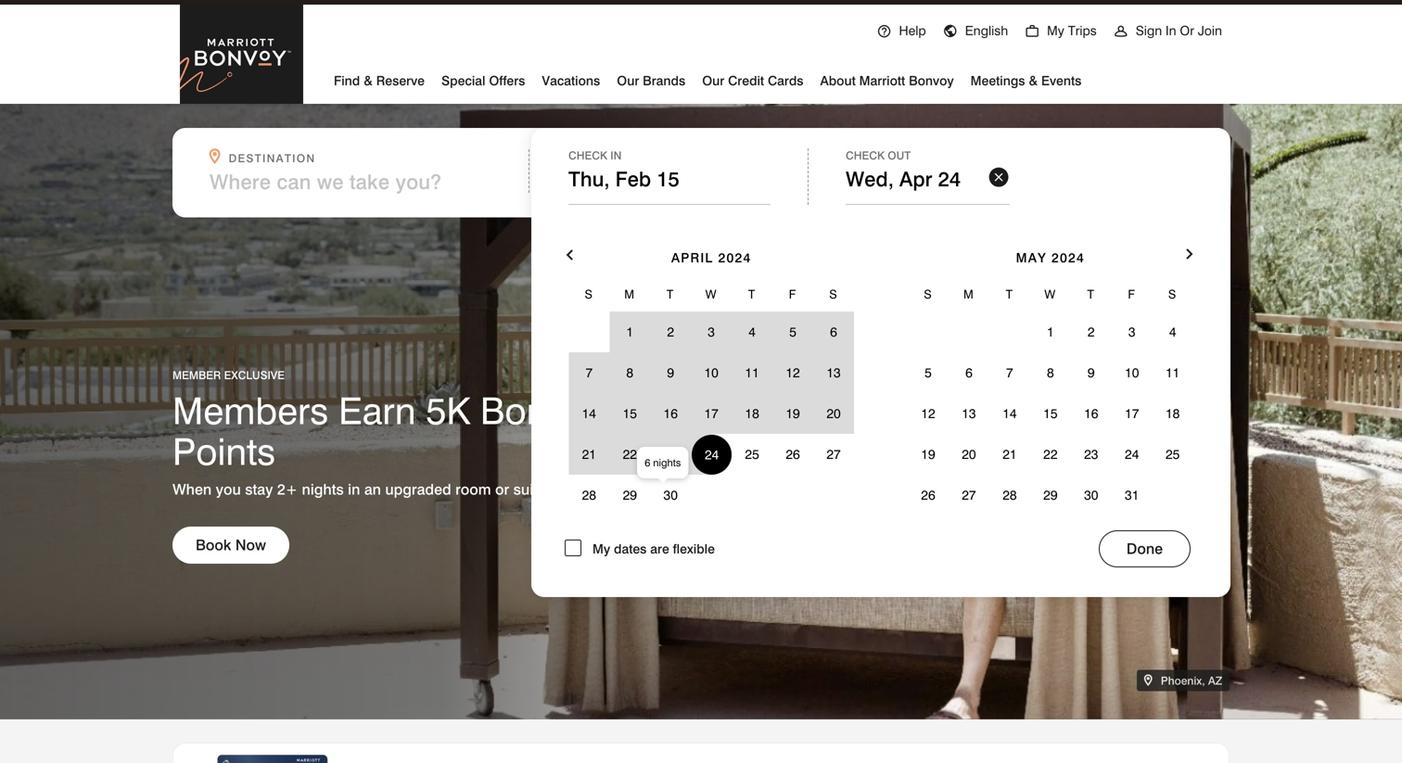 Task type: vqa. For each thing, say whether or not it's contained in the screenshot.
Autograph
no



Task type: locate. For each thing, give the bounding box(es) containing it.
1 horizontal spatial f
[[1128, 287, 1136, 301]]

or inside dropdown button
[[1180, 23, 1194, 38]]

bonus
[[480, 389, 587, 433]]

0 horizontal spatial check
[[569, 149, 607, 162]]

1 4 from the left
[[749, 324, 756, 340]]

2 18 from the left
[[1166, 406, 1180, 422]]

0 horizontal spatial &
[[364, 73, 373, 89]]

2 17 from the left
[[1125, 406, 1139, 422]]

30 down 6 nights
[[664, 487, 678, 503]]

29 left 31
[[1044, 487, 1058, 503]]

my left trips
[[1047, 23, 1065, 38]]

help
[[899, 23, 926, 38]]

0 horizontal spatial 7
[[586, 365, 593, 381]]

in inside "check in thu, feb 15"
[[611, 149, 622, 162]]

1 horizontal spatial 2024
[[1052, 250, 1085, 266]]

or inside member exclusive members earn 5k bonus points when you stay 2+ nights in an upgraded room or suite.
[[495, 480, 509, 498]]

0 horizontal spatial my
[[593, 541, 610, 557]]

april 2024
[[671, 250, 752, 266]]

3 s from the left
[[924, 287, 933, 301]]

4
[[749, 324, 756, 340], [1169, 324, 1177, 340]]

1 horizontal spatial apr
[[900, 167, 933, 191]]

row group for may
[[908, 312, 1193, 516]]

0 horizontal spatial 21
[[582, 447, 596, 462]]

m
[[624, 287, 636, 301], [964, 287, 975, 301]]

2 round image from the left
[[1114, 24, 1128, 39]]

0 vertical spatial 6
[[830, 324, 837, 340]]

0 horizontal spatial wed,
[[698, 170, 746, 194]]

done button
[[1099, 531, 1191, 568]]

0 horizontal spatial 2
[[667, 324, 674, 340]]

&
[[364, 73, 373, 89], [1029, 73, 1038, 89]]

23
[[664, 447, 678, 462], [1084, 447, 1099, 462]]

1 horizontal spatial &
[[1029, 73, 1038, 89]]

m for april 2024
[[624, 287, 636, 301]]

w
[[706, 287, 717, 301], [1045, 287, 1057, 301]]

2 f from the left
[[1128, 287, 1136, 301]]

round image left my trips
[[1025, 24, 1040, 39]]

0 horizontal spatial 23
[[664, 447, 678, 462]]

1 vertical spatial 13
[[962, 406, 976, 422]]

2 our from the left
[[702, 73, 725, 89]]

11
[[745, 365, 759, 381], [1166, 365, 1180, 381]]

0 horizontal spatial 11
[[745, 365, 759, 381]]

1 horizontal spatial 20
[[962, 447, 976, 462]]

1 horizontal spatial 16
[[1084, 406, 1099, 422]]

2 2024 from the left
[[1052, 250, 1085, 266]]

in inside dropdown button
[[1166, 23, 1177, 38]]

1 vertical spatial my
[[593, 541, 610, 557]]

0 horizontal spatial apr
[[752, 170, 785, 194]]

6 inside "row"
[[966, 365, 973, 381]]

points
[[173, 429, 276, 474]]

done
[[1127, 540, 1163, 558]]

stay
[[245, 480, 273, 498]]

16
[[664, 406, 678, 422], [1084, 406, 1099, 422]]

2 w from the left
[[1045, 287, 1057, 301]]

1 21 from the left
[[582, 447, 596, 462]]

join
[[1198, 23, 1222, 38]]

0 horizontal spatial 3
[[708, 324, 715, 340]]

2 t from the left
[[748, 287, 756, 301]]

1 horizontal spatial 19
[[921, 447, 936, 462]]

special offers
[[441, 73, 525, 89]]

my inside button
[[1047, 23, 1065, 38]]

2 s from the left
[[829, 287, 838, 301]]

0 horizontal spatial our
[[617, 73, 639, 89]]

round image for sign in or join
[[1114, 24, 1128, 39]]

1 horizontal spatial 27
[[962, 487, 976, 503]]

reserve
[[376, 73, 425, 89]]

2
[[667, 324, 674, 340], [1088, 324, 1095, 340]]

our brands
[[617, 73, 686, 89]]

2 row group from the left
[[908, 312, 1193, 516]]

1 vertical spatial in
[[611, 149, 622, 162]]

in
[[1166, 23, 1177, 38], [611, 149, 622, 162]]

may 2024
[[1016, 250, 1085, 266]]

phoenix, az
[[1158, 674, 1222, 688]]

0 horizontal spatial round image
[[877, 24, 892, 39]]

find & reserve
[[334, 73, 425, 89]]

1 vertical spatial or
[[495, 480, 509, 498]]

round image left 'sign'
[[1114, 24, 1128, 39]]

1 vertical spatial 19
[[921, 447, 936, 462]]

0 horizontal spatial 28
[[582, 487, 596, 503]]

1 t from the left
[[667, 287, 675, 301]]

grid containing april 2024
[[569, 224, 854, 516]]

1 round image from the left
[[943, 24, 958, 39]]

feb
[[616, 167, 651, 191], [616, 170, 652, 194]]

2 11 from the left
[[1166, 365, 1180, 381]]

1 horizontal spatial check
[[846, 149, 885, 162]]

1 our from the left
[[617, 73, 639, 89]]

0 horizontal spatial or
[[495, 480, 509, 498]]

nights for 6 nights
[[653, 457, 681, 469]]

1 horizontal spatial 25
[[1166, 447, 1180, 462]]

brands
[[643, 73, 686, 89]]

0 horizontal spatial 29
[[623, 487, 637, 503]]

0 horizontal spatial 17
[[704, 406, 719, 422]]

2024 right may
[[1052, 250, 1085, 266]]

feb for thu, feb 15 - wed, apr 24
[[616, 170, 652, 194]]

1 14 from the left
[[582, 406, 596, 422]]

0 vertical spatial my
[[1047, 23, 1065, 38]]

t
[[667, 287, 675, 301], [748, 287, 756, 301], [1006, 287, 1014, 301], [1087, 287, 1095, 301]]

round image inside my trips button
[[1025, 24, 1040, 39]]

2 grid from the left
[[908, 224, 1193, 516]]

2 29 from the left
[[1044, 487, 1058, 503]]

or right room
[[495, 480, 509, 498]]

round image
[[943, 24, 958, 39], [1114, 24, 1128, 39]]

our inside our brands dropdown button
[[617, 73, 639, 89]]

check inside check out wed, apr 24
[[846, 149, 885, 162]]

feb inside 69 nights thu, feb 15 - wed, apr 24
[[616, 170, 652, 194]]

row containing 14
[[569, 393, 854, 434]]

22
[[623, 447, 637, 462], [1044, 447, 1058, 462]]

1 horizontal spatial row group
[[908, 312, 1193, 516]]

14
[[582, 406, 596, 422], [1003, 406, 1017, 422]]

nights inside 69 nights thu, feb 15 - wed, apr 24
[[612, 152, 661, 165]]

bonvoy
[[909, 73, 954, 89]]

feb for thu, feb 15
[[616, 167, 651, 191]]

0 horizontal spatial 8
[[626, 365, 634, 381]]

apr right the - on the left of the page
[[752, 170, 785, 194]]

m for may 2024
[[964, 287, 975, 301]]

row containing 26
[[908, 475, 1193, 516]]

or left join
[[1180, 23, 1194, 38]]

w down april 2024
[[706, 287, 717, 301]]

0 horizontal spatial round image
[[943, 24, 958, 39]]

1 horizontal spatial 14
[[1003, 406, 1017, 422]]

1 horizontal spatial grid
[[908, 224, 1193, 516]]

nights up "are"
[[653, 457, 681, 469]]

thu, inside "check in thu, feb 15"
[[569, 167, 610, 191]]

1 horizontal spatial w
[[1045, 287, 1057, 301]]

our brands button
[[617, 66, 686, 93]]

0 horizontal spatial in
[[611, 149, 622, 162]]

my left the dates
[[593, 541, 610, 557]]

credit
[[728, 73, 764, 89]]

1 horizontal spatial or
[[1180, 23, 1194, 38]]

row
[[569, 276, 854, 312], [908, 276, 1193, 312], [569, 312, 854, 352], [908, 312, 1193, 352], [569, 352, 854, 393], [908, 352, 1193, 393], [569, 393, 854, 434], [908, 393, 1193, 434], [569, 434, 854, 475], [908, 434, 1193, 475], [569, 475, 854, 516], [908, 475, 1193, 516]]

destination
[[229, 152, 316, 165]]

2 9 from the left
[[1088, 365, 1095, 381]]

our inside our credit cards link
[[702, 73, 725, 89]]

w down may 2024
[[1045, 287, 1057, 301]]

in right 'sign'
[[1166, 23, 1177, 38]]

vacations button
[[542, 66, 600, 93]]

69
[[593, 152, 608, 165]]

29 up the dates
[[623, 487, 637, 503]]

row containing 12
[[908, 393, 1193, 434]]

1 f from the left
[[789, 287, 797, 301]]

0 horizontal spatial 14
[[582, 406, 596, 422]]

row containing 5
[[908, 352, 1193, 393]]

s
[[585, 287, 594, 301], [829, 287, 838, 301], [924, 287, 933, 301], [1169, 287, 1177, 301]]

28
[[582, 487, 596, 503], [1003, 487, 1017, 503]]

26
[[786, 447, 800, 462], [921, 487, 936, 503]]

room
[[455, 480, 491, 498]]

1 horizontal spatial m
[[964, 287, 975, 301]]

12
[[786, 365, 800, 381], [921, 406, 936, 422]]

2 vertical spatial 6
[[645, 457, 650, 469]]

round image inside english button
[[943, 24, 958, 39]]

nights right 69
[[612, 152, 661, 165]]

1 horizontal spatial 26
[[921, 487, 936, 503]]

thu, inside 69 nights thu, feb 15 - wed, apr 24
[[569, 170, 611, 194]]

round image left english
[[943, 24, 958, 39]]

0 horizontal spatial row group
[[569, 312, 854, 516]]

2024 right april
[[718, 250, 752, 266]]

1 horizontal spatial 10
[[1125, 365, 1139, 381]]

1 horizontal spatial 13
[[962, 406, 976, 422]]

0 horizontal spatial 4
[[749, 324, 756, 340]]

round image left help
[[877, 24, 892, 39]]

1 vertical spatial 26
[[921, 487, 936, 503]]

my for my dates are flexible
[[593, 541, 610, 557]]

wed, right the - on the left of the page
[[698, 170, 746, 194]]

2 round image from the left
[[1025, 24, 1040, 39]]

1 round image from the left
[[877, 24, 892, 39]]

0 horizontal spatial 10
[[704, 365, 719, 381]]

0 horizontal spatial 18
[[745, 406, 759, 422]]

row containing 28
[[569, 475, 854, 516]]

check left out
[[846, 149, 885, 162]]

in
[[348, 480, 360, 498]]

apr down out
[[900, 167, 933, 191]]

1 horizontal spatial round image
[[1025, 24, 1040, 39]]

& right find
[[364, 73, 373, 89]]

1 8 from the left
[[626, 365, 634, 381]]

0 horizontal spatial 5
[[789, 324, 797, 340]]

row containing 19
[[908, 434, 1193, 475]]

24 inside check out wed, apr 24
[[938, 167, 961, 191]]

1 w from the left
[[706, 287, 717, 301]]

row group
[[569, 312, 854, 516], [908, 312, 1193, 516]]

1 3 from the left
[[708, 324, 715, 340]]

about
[[820, 73, 856, 89]]

2 & from the left
[[1029, 73, 1038, 89]]

1 horizontal spatial 4
[[1169, 324, 1177, 340]]

0 horizontal spatial 20
[[827, 406, 841, 422]]

0 horizontal spatial 13
[[827, 365, 841, 381]]

check down vacations
[[569, 149, 607, 162]]

19
[[786, 406, 800, 422], [921, 447, 936, 462]]

24
[[938, 167, 961, 191], [791, 170, 814, 194], [1125, 447, 1139, 462], [705, 447, 719, 463]]

0 vertical spatial 19
[[786, 406, 800, 422]]

3 t from the left
[[1006, 287, 1014, 301]]

0 horizontal spatial w
[[706, 287, 717, 301]]

1 horizontal spatial round image
[[1114, 24, 1128, 39]]

2 horizontal spatial 6
[[966, 365, 973, 381]]

april
[[671, 250, 714, 266]]

1 horizontal spatial our
[[702, 73, 725, 89]]

our left credit at right top
[[702, 73, 725, 89]]

0 horizontal spatial 2024
[[718, 250, 752, 266]]

apr inside 69 nights thu, feb 15 - wed, apr 24
[[752, 170, 785, 194]]

1 & from the left
[[364, 73, 373, 89]]

None search field
[[173, 128, 1231, 597]]

1 horizontal spatial 8
[[1047, 365, 1054, 381]]

f for april 2024
[[789, 287, 797, 301]]

1 horizontal spatial 29
[[1044, 487, 1058, 503]]

1 horizontal spatial 28
[[1003, 487, 1017, 503]]

1 vertical spatial 6
[[966, 365, 973, 381]]

member exclusive members earn 5k bonus points when you stay 2+ nights in an upgraded room or suite.
[[173, 369, 587, 498]]

1 grid from the left
[[569, 224, 854, 516]]

1 horizontal spatial 7
[[1006, 365, 1013, 381]]

1 m from the left
[[624, 287, 636, 301]]

1 horizontal spatial 18
[[1166, 406, 1180, 422]]

5 inside "row"
[[925, 365, 932, 381]]

2 m from the left
[[964, 287, 975, 301]]

21
[[582, 447, 596, 462], [1003, 447, 1017, 462]]

0 horizontal spatial 9
[[667, 365, 674, 381]]

thu,
[[569, 167, 610, 191], [569, 170, 611, 194]]

apr inside check out wed, apr 24
[[900, 167, 933, 191]]

2 check from the left
[[846, 149, 885, 162]]

english
[[965, 23, 1008, 38]]

2 8 from the left
[[1047, 365, 1054, 381]]

0 horizontal spatial 25
[[745, 447, 759, 462]]

2 1 from the left
[[1047, 324, 1054, 340]]

2024
[[718, 250, 752, 266], [1052, 250, 1085, 266]]

& left events
[[1029, 73, 1038, 89]]

0 horizontal spatial 16
[[664, 406, 678, 422]]

w for april
[[706, 287, 717, 301]]

1 2024 from the left
[[718, 250, 752, 266]]

3
[[708, 324, 715, 340], [1129, 324, 1136, 340]]

1 horizontal spatial wed,
[[846, 167, 894, 191]]

find
[[334, 73, 360, 89]]

0 vertical spatial 5
[[789, 324, 797, 340]]

trips
[[1068, 23, 1097, 38]]

round image
[[877, 24, 892, 39], [1025, 24, 1040, 39]]

17
[[704, 406, 719, 422], [1125, 406, 1139, 422]]

1 vertical spatial nights
[[653, 457, 681, 469]]

round image inside the sign in or join dropdown button
[[1114, 24, 1128, 39]]

0 horizontal spatial 22
[[623, 447, 637, 462]]

8
[[626, 365, 634, 381], [1047, 365, 1054, 381]]

18
[[745, 406, 759, 422], [1166, 406, 1180, 422]]

1 horizontal spatial 22
[[1044, 447, 1058, 462]]

find & reserve button
[[334, 66, 425, 93]]

round image inside 'help' link
[[877, 24, 892, 39]]

0 vertical spatial in
[[1166, 23, 1177, 38]]

1 horizontal spatial 21
[[1003, 447, 1017, 462]]

0 vertical spatial 12
[[786, 365, 800, 381]]

f
[[789, 287, 797, 301], [1128, 287, 1136, 301]]

flexible
[[673, 541, 715, 557]]

in right 69
[[611, 149, 622, 162]]

30 left 31
[[1084, 487, 1099, 503]]

1 horizontal spatial 1
[[1047, 324, 1054, 340]]

check
[[569, 149, 607, 162], [846, 149, 885, 162]]

our left brands
[[617, 73, 639, 89]]

our for our credit cards
[[702, 73, 725, 89]]

5
[[789, 324, 797, 340], [925, 365, 932, 381]]

2 4 from the left
[[1169, 324, 1177, 340]]

2 25 from the left
[[1166, 447, 1180, 462]]

0 vertical spatial 20
[[827, 406, 841, 422]]

1 horizontal spatial in
[[1166, 23, 1177, 38]]

1 row group from the left
[[569, 312, 854, 516]]

feb inside "check in thu, feb 15"
[[616, 167, 651, 191]]

13
[[827, 365, 841, 381], [962, 406, 976, 422]]

1 horizontal spatial 23
[[1084, 447, 1099, 462]]

1 horizontal spatial 12
[[921, 406, 936, 422]]

meetings & events button
[[971, 66, 1082, 93]]

2 16 from the left
[[1084, 406, 1099, 422]]

thu, for thu, feb 15 - wed, apr 24
[[569, 170, 611, 194]]

1 check from the left
[[569, 149, 607, 162]]

row containing 21
[[569, 434, 854, 475]]

1 horizontal spatial 2
[[1088, 324, 1095, 340]]

1 30 from the left
[[664, 487, 678, 503]]

0 vertical spatial or
[[1180, 23, 1194, 38]]

1 horizontal spatial 9
[[1088, 365, 1095, 381]]

out
[[888, 149, 911, 162]]

0 vertical spatial 26
[[786, 447, 800, 462]]

1 vertical spatial 12
[[921, 406, 936, 422]]

1 horizontal spatial 17
[[1125, 406, 1139, 422]]

0 horizontal spatial 6
[[645, 457, 650, 469]]

1
[[626, 324, 634, 340], [1047, 324, 1054, 340]]

1 vertical spatial 5
[[925, 365, 932, 381]]

grid
[[569, 224, 854, 516], [908, 224, 1193, 516]]

0 horizontal spatial m
[[624, 287, 636, 301]]

0 vertical spatial 27
[[827, 447, 841, 462]]

nights
[[612, 152, 661, 165], [653, 457, 681, 469]]

wed, down out
[[846, 167, 894, 191]]

& for find
[[364, 73, 373, 89]]

check inside "check in thu, feb 15"
[[569, 149, 607, 162]]

my
[[1047, 23, 1065, 38], [593, 541, 610, 557]]

1 horizontal spatial 11
[[1166, 365, 1180, 381]]



Task type: describe. For each thing, give the bounding box(es) containing it.
2 21 from the left
[[1003, 447, 1017, 462]]

w for may
[[1045, 287, 1057, 301]]

2024 for april 2024
[[718, 250, 752, 266]]

2 10 from the left
[[1125, 365, 1139, 381]]

0 horizontal spatial 26
[[786, 447, 800, 462]]

phoenix,
[[1161, 674, 1205, 688]]

offers
[[489, 73, 525, 89]]

location image
[[1145, 674, 1158, 688]]

upgraded
[[385, 480, 451, 498]]

nights for 69 nights thu, feb 15 - wed, apr 24
[[612, 152, 661, 165]]

about marriott bonvoy button
[[820, 66, 954, 93]]

2 28 from the left
[[1003, 487, 1017, 503]]

round image for english
[[943, 24, 958, 39]]

wed, inside check out wed, apr 24
[[846, 167, 894, 191]]

Destination text field
[[210, 170, 493, 194]]

2 30 from the left
[[1084, 487, 1099, 503]]

31
[[1125, 487, 1139, 503]]

1 17 from the left
[[704, 406, 719, 422]]

1 7 from the left
[[586, 365, 593, 381]]

wed, inside 69 nights thu, feb 15 - wed, apr 24
[[698, 170, 746, 194]]

row containing 7
[[569, 352, 854, 393]]

check for wed, apr 24
[[846, 149, 885, 162]]

help link
[[869, 2, 935, 55]]

member
[[173, 369, 221, 382]]

2 3 from the left
[[1129, 324, 1136, 340]]

my trips
[[1047, 23, 1097, 38]]

5k
[[426, 389, 470, 433]]

1 s from the left
[[585, 287, 594, 301]]

1 25 from the left
[[745, 447, 759, 462]]

marriott bonvoy boundless® credit card from chase image
[[196, 755, 349, 763]]

-
[[686, 170, 693, 194]]

nights
[[302, 480, 344, 498]]

exclusive
[[224, 369, 285, 382]]

my trips button
[[1017, 2, 1105, 55]]

dates
[[614, 541, 647, 557]]

1 horizontal spatial 6
[[830, 324, 837, 340]]

f for may 2024
[[1128, 287, 1136, 301]]

book
[[196, 536, 231, 554]]

meetings
[[971, 73, 1025, 89]]

our credit cards link
[[702, 66, 804, 93]]

1 29 from the left
[[623, 487, 637, 503]]

our credit cards
[[702, 73, 804, 89]]

thu, for thu, feb 15
[[569, 167, 610, 191]]

an
[[364, 480, 381, 498]]

1 28 from the left
[[582, 487, 596, 503]]

in for thu,
[[611, 149, 622, 162]]

grid containing may 2024
[[908, 224, 1193, 516]]

2 7 from the left
[[1006, 365, 1013, 381]]

round image for help
[[877, 24, 892, 39]]

english button
[[935, 2, 1017, 55]]

1 vertical spatial 20
[[962, 447, 976, 462]]

our for our brands
[[617, 73, 639, 89]]

marriott
[[859, 73, 905, 89]]

members
[[173, 389, 328, 433]]

meetings & events
[[971, 73, 1082, 89]]

when
[[173, 480, 212, 498]]

round image for my trips
[[1025, 24, 1040, 39]]

book now link
[[173, 527, 289, 564]]

events
[[1042, 73, 1082, 89]]

vacations
[[542, 73, 600, 89]]

15 inside 69 nights thu, feb 15 - wed, apr 24
[[658, 170, 681, 194]]

check for thu, feb 15
[[569, 149, 607, 162]]

now
[[235, 536, 266, 554]]

1 2 from the left
[[667, 324, 674, 340]]

1 23 from the left
[[664, 447, 678, 462]]

15 inside "check in thu, feb 15"
[[657, 167, 680, 191]]

69 nights thu, feb 15 - wed, apr 24
[[569, 152, 814, 194]]

my dates are flexible
[[593, 541, 715, 557]]

4 s from the left
[[1169, 287, 1177, 301]]

check in thu, feb 15
[[569, 149, 680, 191]]

my for my trips
[[1047, 23, 1065, 38]]

in for or
[[1166, 23, 1177, 38]]

1 10 from the left
[[704, 365, 719, 381]]

1 11 from the left
[[745, 365, 759, 381]]

are
[[650, 541, 669, 557]]

2+
[[277, 480, 298, 498]]

0 horizontal spatial 12
[[786, 365, 800, 381]]

1 9 from the left
[[667, 365, 674, 381]]

2 22 from the left
[[1044, 447, 1058, 462]]

earn
[[339, 389, 416, 433]]

& for meetings
[[1029, 73, 1038, 89]]

1 16 from the left
[[664, 406, 678, 422]]

check out wed, apr 24
[[846, 149, 961, 191]]

az
[[1208, 674, 1222, 688]]

1 22 from the left
[[623, 447, 637, 462]]

2 14 from the left
[[1003, 406, 1017, 422]]

none search field containing thu, feb 15
[[173, 128, 1231, 597]]

6 nights
[[645, 457, 681, 469]]

suite.
[[513, 480, 550, 498]]

0 vertical spatial 13
[[827, 365, 841, 381]]

about marriott bonvoy
[[820, 73, 954, 89]]

2024 for may 2024
[[1052, 250, 1085, 266]]

special offers button
[[441, 66, 525, 93]]

1 vertical spatial 27
[[962, 487, 976, 503]]

destination field
[[210, 170, 518, 194]]

sign in or join
[[1136, 23, 1222, 38]]

book now
[[196, 536, 266, 554]]

1 18 from the left
[[745, 406, 759, 422]]

1 1 from the left
[[626, 324, 634, 340]]

you
[[216, 480, 241, 498]]

24 inside 69 nights thu, feb 15 - wed, apr 24
[[791, 170, 814, 194]]

2 2 from the left
[[1088, 324, 1095, 340]]

special
[[441, 73, 486, 89]]

cards
[[768, 73, 804, 89]]

sign in or join button
[[1105, 2, 1231, 55]]

2 23 from the left
[[1084, 447, 1099, 462]]

row group for april
[[569, 312, 854, 516]]

sign
[[1136, 23, 1162, 38]]

4 t from the left
[[1087, 287, 1095, 301]]

0 horizontal spatial 19
[[786, 406, 800, 422]]

may
[[1016, 250, 1047, 266]]

phoenix, az link
[[1137, 670, 1230, 692]]



